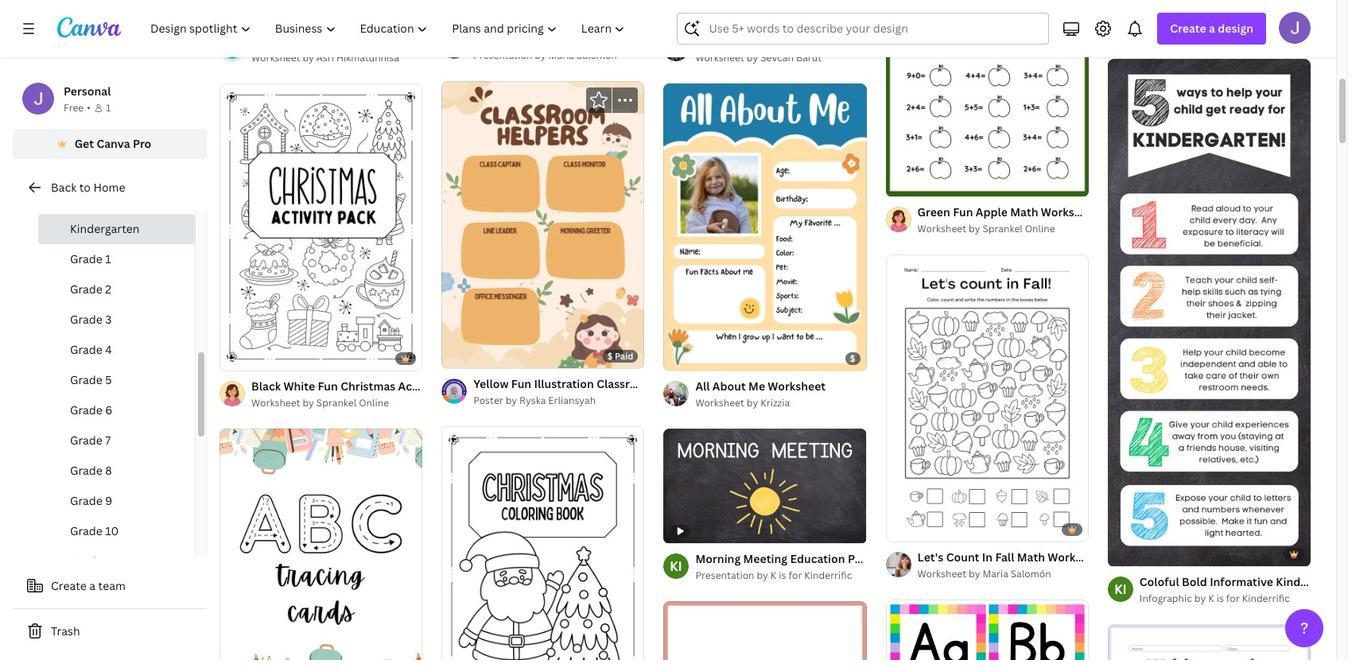 Task type: vqa. For each thing, say whether or not it's contained in the screenshot.
Licenses,
no



Task type: describe. For each thing, give the bounding box(es) containing it.
monsters class agenda presentation in colorful playful style image
[[442, 0, 645, 23]]

green cute 100th day of school activity book image
[[664, 0, 867, 25]]

worksheet by maria salomón
[[918, 567, 1052, 581]]

k is for kinderrific element for infographic by k is for kinderrific
[[1108, 577, 1134, 603]]

tracing
[[373, 33, 412, 49]]

1 vertical spatial maria
[[983, 567, 1009, 581]]

k is for kinderrific image for presentation by k is for kinderrific
[[664, 553, 689, 579]]

•
[[87, 101, 91, 115]]

grade 4
[[70, 342, 112, 357]]

blue minimalist name tracing practice worksheet worksheet by asri hikmatunnisa
[[251, 33, 520, 64]]

kindergarten inside coloful bold informative kindergarten  infographic by k is for kinderrific
[[1277, 575, 1347, 590]]

worksheet down green fun apple math worksheet link
[[918, 222, 967, 235]]

grade 11 link
[[38, 547, 195, 577]]

grade for grade 4
[[70, 342, 103, 357]]

grade for grade 5
[[70, 372, 103, 388]]

ki link for infographic by k is for kinderrific
[[1108, 577, 1134, 603]]

worksheet by sevcan barut link
[[696, 50, 867, 66]]

pre-school link
[[38, 184, 195, 214]]

online inside green fun apple math worksheet worksheet by sprankel online
[[1025, 222, 1056, 235]]

0 horizontal spatial k
[[771, 569, 777, 582]]

worksheet by sprankel online link for fun
[[251, 395, 423, 411]]

grade for grade 6
[[70, 403, 103, 418]]

grade 3 link
[[38, 305, 195, 335]]

by up colorful illustrative alphabet flashcards image
[[969, 567, 981, 581]]

grade 6 link
[[38, 395, 195, 426]]

alphabet tracing cards worksheet in pastel colors illustrative image
[[220, 429, 423, 660]]

grade for grade 8
[[70, 463, 103, 478]]

presentation by maria salomón link
[[474, 48, 645, 64]]

jacob simon image
[[1280, 12, 1311, 44]]

infographic by k is for kinderrific link
[[1140, 592, 1311, 607]]

name
[[338, 33, 370, 49]]

pink-white simple alphabet coloring book image
[[664, 601, 867, 660]]

0 horizontal spatial 10
[[105, 524, 119, 539]]

salomón inside the monsters class agenda presentation in colorful playful style presentation by maria salomón
[[577, 48, 617, 62]]

monsters
[[474, 31, 525, 46]]

worksheet right math
[[1041, 204, 1099, 220]]

worksheet down blue
[[251, 51, 300, 64]]

sprankel inside black white fun christmas activity worksheet set worksheet by sprankel online
[[317, 396, 357, 410]]

a for design
[[1210, 21, 1216, 36]]

free •
[[64, 101, 91, 115]]

worksheet down black in the left bottom of the page
[[251, 396, 300, 410]]

green cute 100th day of school activity book worksheet by sevcan barut
[[696, 33, 945, 64]]

grade 8 link
[[38, 456, 195, 486]]

worksheet left carlee
[[1140, 27, 1189, 40]]

illustration
[[534, 376, 594, 391]]

kinderrific inside the presentation by k is for kinderrific link
[[805, 569, 853, 582]]

grade 10
[[70, 524, 119, 539]]

coloful bold informative kindergarten  infographic by k is for kinderrific
[[1140, 575, 1349, 606]]

krizzia
[[761, 396, 790, 410]]

green fun apple math worksheet image
[[886, 0, 1089, 196]]

grade 7
[[70, 433, 111, 448]]

grade for grade 3
[[70, 312, 103, 327]]

pre-school
[[70, 191, 128, 206]]

colorful illustrative alphabet flashcards image
[[886, 600, 1089, 660]]

grade 1 link
[[38, 244, 195, 275]]

get
[[75, 136, 94, 151]]

guzman
[[1237, 27, 1275, 40]]

let's count in fall math worksheet in monochromatic illustrative style image
[[886, 255, 1089, 542]]

grade for grade 1
[[70, 251, 103, 267]]

1 horizontal spatial poster
[[702, 376, 737, 391]]

create a design
[[1171, 21, 1254, 36]]

green cute 100th day of school activity book link
[[696, 33, 945, 50]]

poster by ryska erliansyah link
[[474, 393, 645, 409]]

$ paid
[[608, 350, 634, 362]]

yellow fun illustration classroom helpers poster link
[[474, 375, 737, 393]]

black white fun christmas activity worksheet set link
[[251, 378, 522, 395]]

get canva pro button
[[13, 129, 207, 159]]

0 vertical spatial kindergarten
[[70, 221, 140, 236]]

colorful
[[687, 31, 732, 46]]

a for team
[[89, 578, 96, 594]]

worksheet left set
[[443, 379, 501, 394]]

all
[[696, 379, 710, 394]]

$ for $
[[851, 353, 856, 364]]

yellow
[[474, 376, 509, 391]]

grade 2
[[70, 282, 111, 297]]

black white fun christmas coloring worksheet set image
[[442, 427, 645, 660]]

worksheet by asri hikmatunnisa link
[[251, 50, 423, 66]]

blue
[[251, 33, 276, 49]]

maria inside the monsters class agenda presentation in colorful playful style presentation by maria salomón
[[549, 48, 575, 62]]

worksheet up krizzia at right
[[768, 379, 826, 394]]

about
[[713, 379, 746, 394]]

ryska
[[520, 394, 546, 407]]

coloful bold informative kindergarten link
[[1140, 574, 1349, 592]]

1 of 10 link
[[220, 84, 423, 372]]

4
[[105, 342, 112, 357]]

grade 7 link
[[38, 426, 195, 456]]

barut
[[796, 51, 822, 64]]

grade for grade 2
[[70, 282, 103, 297]]

2 vertical spatial presentation
[[696, 569, 755, 582]]

me
[[749, 379, 766, 394]]

by up pink-white simple alphabet coloring book image on the bottom
[[757, 569, 769, 582]]

style
[[775, 31, 803, 46]]

by inside the monsters class agenda presentation in colorful playful style presentation by maria salomón
[[535, 48, 546, 62]]

coloful
[[1140, 575, 1180, 590]]

erliansyah
[[549, 394, 596, 407]]

grade for grade 9
[[70, 493, 103, 508]]

grade 2 link
[[38, 275, 195, 305]]

1 for 1 of 10
[[231, 353, 235, 364]]

worksheet by krizzia link
[[696, 396, 826, 411]]

class
[[527, 31, 556, 46]]

green for green fun apple math worksheet
[[918, 204, 951, 220]]

school
[[833, 33, 870, 49]]

all about me worksheet worksheet by krizzia
[[696, 379, 826, 410]]

pro
[[133, 136, 151, 151]]

trash
[[51, 624, 80, 639]]

grade 8
[[70, 463, 112, 478]]

worksheet by maria salomón link
[[918, 567, 1089, 582]]

2
[[105, 282, 111, 297]]

for inside coloful bold informative kindergarten  infographic by k is for kinderrific
[[1227, 592, 1240, 606]]

back to home link
[[13, 172, 207, 204]]

green for green cute 100th day of school activity book
[[696, 33, 729, 49]]

blue minimalist name tracing practice worksheet link
[[251, 33, 520, 50]]

get canva pro
[[75, 136, 151, 151]]

grade 9 link
[[38, 486, 195, 516]]

create a team button
[[13, 571, 207, 602]]

minimalist
[[279, 33, 336, 49]]

by inside green fun apple math worksheet worksheet by sprankel online
[[969, 222, 981, 235]]

black white fun christmas activity worksheet set worksheet by sprankel online
[[251, 379, 522, 410]]

worksheet inside green cute 100th day of school activity book worksheet by sevcan barut
[[696, 51, 745, 64]]

yellow fun illustration classroom helpers poster poster by ryska erliansyah
[[474, 376, 737, 407]]

day
[[795, 33, 816, 49]]

1 vertical spatial 1
[[105, 251, 111, 267]]



Task type: locate. For each thing, give the bounding box(es) containing it.
1 horizontal spatial maria
[[983, 567, 1009, 581]]

1 horizontal spatial 10
[[248, 353, 259, 364]]

0 horizontal spatial a
[[89, 578, 96, 594]]

presentation down monsters
[[474, 48, 533, 62]]

grade for grade 10
[[70, 524, 103, 539]]

salomón
[[577, 48, 617, 62], [1011, 567, 1052, 581]]

1 vertical spatial green
[[918, 204, 951, 220]]

k is for kinderrific image
[[664, 553, 689, 579], [1108, 577, 1134, 603]]

by inside the yellow fun illustration classroom helpers poster poster by ryska erliansyah
[[506, 394, 517, 407]]

0 horizontal spatial ki link
[[664, 553, 689, 579]]

1 horizontal spatial salomón
[[1011, 567, 1052, 581]]

0 horizontal spatial fun
[[318, 379, 338, 394]]

1 vertical spatial of
[[237, 353, 246, 364]]

presentation by k is for kinderrific link
[[696, 568, 867, 584]]

maria down the agenda
[[549, 48, 575, 62]]

grade
[[70, 251, 103, 267], [70, 282, 103, 297], [70, 312, 103, 327], [70, 342, 103, 357], [70, 372, 103, 388], [70, 403, 103, 418], [70, 433, 103, 448], [70, 463, 103, 478], [70, 493, 103, 508], [70, 524, 103, 539], [70, 554, 103, 569]]

5 grade from the top
[[70, 372, 103, 388]]

grade 5
[[70, 372, 112, 388]]

fun left "apple"
[[953, 204, 974, 220]]

k inside coloful bold informative kindergarten  infographic by k is for kinderrific
[[1209, 592, 1215, 606]]

kindergarten
[[70, 221, 140, 236], [1277, 575, 1347, 590]]

grade left 8
[[70, 463, 103, 478]]

fun right the white
[[318, 379, 338, 394]]

1 horizontal spatial create
[[1171, 21, 1207, 36]]

writing numbers worksheet in purple white simple style image
[[1108, 625, 1311, 660]]

$ for $ paid
[[608, 350, 613, 362]]

1 horizontal spatial of
[[819, 33, 830, 49]]

0 horizontal spatial k is for kinderrific image
[[664, 553, 689, 579]]

1 vertical spatial 10
[[105, 524, 119, 539]]

0 horizontal spatial poster
[[474, 394, 504, 407]]

by inside the all about me worksheet worksheet by krizzia
[[747, 396, 759, 410]]

poster down yellow
[[474, 394, 504, 407]]

grade left 4
[[70, 342, 103, 357]]

0 horizontal spatial kindergarten
[[70, 221, 140, 236]]

9
[[105, 493, 112, 508]]

worksheet left class
[[462, 33, 520, 49]]

worksheet down about
[[696, 396, 745, 410]]

k is for kinderrific image for infographic by k is for kinderrific
[[1108, 577, 1134, 603]]

0 vertical spatial kinderrific
[[805, 569, 853, 582]]

online
[[1025, 222, 1056, 235], [359, 396, 389, 410]]

10 grade from the top
[[70, 524, 103, 539]]

0 horizontal spatial activity
[[398, 379, 441, 394]]

worksheet by sprankel online link
[[918, 221, 1089, 237], [251, 395, 423, 411]]

kindergarten down school on the left
[[70, 221, 140, 236]]

by inside black white fun christmas activity worksheet set worksheet by sprankel online
[[303, 396, 314, 410]]

1 vertical spatial worksheet by sprankel online link
[[251, 395, 423, 411]]

activity inside green cute 100th day of school activity book worksheet by sevcan barut
[[873, 33, 915, 49]]

1 for 1
[[106, 101, 111, 115]]

by down me
[[747, 396, 759, 410]]

to
[[79, 180, 91, 195]]

bold
[[1182, 575, 1208, 590]]

0 vertical spatial maria
[[549, 48, 575, 62]]

0 horizontal spatial sprankel
[[317, 396, 357, 410]]

grade left 3
[[70, 312, 103, 327]]

1 vertical spatial salomón
[[1011, 567, 1052, 581]]

1 horizontal spatial activity
[[873, 33, 915, 49]]

1 horizontal spatial green
[[918, 204, 951, 220]]

activity inside black white fun christmas activity worksheet set worksheet by sprankel online
[[398, 379, 441, 394]]

ki link
[[664, 553, 689, 579], [1108, 577, 1134, 603]]

school
[[92, 191, 128, 206]]

by left ryska at the left bottom of the page
[[506, 394, 517, 407]]

6
[[105, 403, 112, 418]]

grade left '9'
[[70, 493, 103, 508]]

green left cute
[[696, 33, 729, 49]]

1 horizontal spatial k is for kinderrific image
[[1108, 577, 1134, 603]]

sprankel inside green fun apple math worksheet worksheet by sprankel online
[[983, 222, 1023, 235]]

1 horizontal spatial sprankel
[[983, 222, 1023, 235]]

all about me worksheet link
[[696, 378, 826, 396]]

1 vertical spatial k
[[1209, 592, 1215, 606]]

0 vertical spatial of
[[819, 33, 830, 49]]

kinderrific inside coloful bold informative kindergarten  infographic by k is for kinderrific
[[1243, 592, 1291, 606]]

by down cute
[[747, 51, 759, 64]]

by down the white
[[303, 396, 314, 410]]

presentation left in at the top of page
[[602, 31, 672, 46]]

1 horizontal spatial kinderrific
[[1243, 592, 1291, 606]]

set
[[504, 379, 522, 394]]

black white fun christmas activity worksheet set image
[[220, 84, 423, 371]]

4 grade from the top
[[70, 342, 103, 357]]

salomón up colorful illustrative alphabet flashcards image
[[1011, 567, 1052, 581]]

ki link for presentation by k is for kinderrific
[[664, 553, 689, 579]]

of inside green cute 100th day of school activity book worksheet by sevcan barut
[[819, 33, 830, 49]]

cute
[[731, 33, 757, 49]]

green fun apple math worksheet worksheet by sprankel online
[[918, 204, 1099, 235]]

worksheet by carlee guzman
[[1140, 27, 1275, 40]]

1 vertical spatial kindergarten
[[1277, 575, 1347, 590]]

3 grade from the top
[[70, 312, 103, 327]]

by inside coloful bold informative kindergarten  infographic by k is for kinderrific
[[1195, 592, 1207, 606]]

k is for kinderrific element
[[664, 553, 689, 579], [1108, 577, 1134, 603]]

1 vertical spatial presentation
[[474, 48, 533, 62]]

grade left 5
[[70, 372, 103, 388]]

0 vertical spatial green
[[696, 33, 729, 49]]

0 vertical spatial for
[[789, 569, 802, 582]]

kinderrific
[[805, 569, 853, 582], [1243, 592, 1291, 606]]

canva
[[97, 136, 130, 151]]

k up pink-white simple alphabet coloring book image on the bottom
[[771, 569, 777, 582]]

0 horizontal spatial green
[[696, 33, 729, 49]]

activity left 'book' at the right top
[[873, 33, 915, 49]]

1 vertical spatial online
[[359, 396, 389, 410]]

free
[[64, 101, 84, 115]]

create a team
[[51, 578, 126, 594]]

presentation up pink-white simple alphabet coloring book image on the bottom
[[696, 569, 755, 582]]

0 horizontal spatial k is for kinderrific element
[[664, 553, 689, 579]]

green left "apple"
[[918, 204, 951, 220]]

1 horizontal spatial fun
[[511, 376, 532, 391]]

create
[[1171, 21, 1207, 36], [51, 578, 87, 594]]

math
[[1011, 204, 1039, 220]]

0 vertical spatial poster
[[702, 376, 737, 391]]

by down bold
[[1195, 592, 1207, 606]]

3
[[105, 312, 112, 327]]

for inside the presentation by k is for kinderrific link
[[789, 569, 802, 582]]

k is for kinderrific element for presentation by k is for kinderrific
[[664, 553, 689, 579]]

Search search field
[[709, 14, 1040, 44]]

green inside green fun apple math worksheet worksheet by sprankel online
[[918, 204, 951, 220]]

1 vertical spatial a
[[89, 578, 96, 594]]

0 vertical spatial k
[[771, 569, 777, 582]]

all about me worksheet image
[[664, 84, 867, 371]]

grade 6
[[70, 403, 112, 418]]

presentation by k is for kinderrific
[[696, 569, 853, 582]]

for down informative
[[1227, 592, 1240, 606]]

presentation
[[602, 31, 672, 46], [474, 48, 533, 62], [696, 569, 755, 582]]

0 vertical spatial salomón
[[577, 48, 617, 62]]

monsters class agenda presentation in colorful playful style presentation by maria salomón
[[474, 31, 803, 62]]

maria up colorful illustrative alphabet flashcards image
[[983, 567, 1009, 581]]

1 vertical spatial activity
[[398, 379, 441, 394]]

a inside button
[[89, 578, 96, 594]]

7
[[105, 433, 111, 448]]

by
[[1191, 27, 1203, 40], [535, 48, 546, 62], [303, 51, 314, 64], [747, 51, 759, 64], [969, 222, 981, 235], [506, 394, 517, 407], [303, 396, 314, 410], [747, 396, 759, 410], [969, 567, 981, 581], [757, 569, 769, 582], [1195, 592, 1207, 606]]

2 horizontal spatial fun
[[953, 204, 974, 220]]

apple
[[976, 204, 1008, 220]]

by inside green cute 100th day of school activity book worksheet by sevcan barut
[[747, 51, 759, 64]]

0 horizontal spatial of
[[237, 353, 246, 364]]

fun for yellow
[[511, 376, 532, 391]]

personal
[[64, 84, 111, 99]]

in
[[674, 31, 685, 46]]

0 horizontal spatial create
[[51, 578, 87, 594]]

fun inside the yellow fun illustration classroom helpers poster poster by ryska erliansyah
[[511, 376, 532, 391]]

1 horizontal spatial k is for kinderrific element
[[1108, 577, 1134, 603]]

8
[[105, 463, 112, 478]]

home
[[93, 180, 125, 195]]

1 horizontal spatial for
[[1227, 592, 1240, 606]]

coloful bold informative kindergarten infographic image
[[1108, 59, 1311, 567]]

grade 3
[[70, 312, 112, 327]]

agenda
[[558, 31, 599, 46]]

by down "apple"
[[969, 222, 981, 235]]

by left carlee
[[1191, 27, 1203, 40]]

a inside dropdown button
[[1210, 21, 1216, 36]]

fun
[[953, 204, 974, 220], [511, 376, 532, 391], [318, 379, 338, 394]]

0 horizontal spatial presentation
[[474, 48, 533, 62]]

0 vertical spatial a
[[1210, 21, 1216, 36]]

7 grade from the top
[[70, 433, 103, 448]]

blue minimalist name tracing practice worksheet image
[[220, 0, 423, 25]]

0 horizontal spatial maria
[[549, 48, 575, 62]]

online inside black white fun christmas activity worksheet set worksheet by sprankel online
[[359, 396, 389, 410]]

1 vertical spatial is
[[1217, 592, 1225, 606]]

activity
[[873, 33, 915, 49], [398, 379, 441, 394]]

0 horizontal spatial for
[[789, 569, 802, 582]]

hikmatunnisa
[[337, 51, 399, 64]]

online down christmas
[[359, 396, 389, 410]]

kindergarten right informative
[[1277, 575, 1347, 590]]

grade down grade 9 at the bottom left of the page
[[70, 524, 103, 539]]

helpers
[[657, 376, 699, 391]]

grade 5 link
[[38, 365, 195, 395]]

1 horizontal spatial $
[[851, 353, 856, 364]]

grade 9
[[70, 493, 112, 508]]

None search field
[[678, 13, 1050, 45]]

by down minimalist
[[303, 51, 314, 64]]

green inside green cute 100th day of school activity book worksheet by sevcan barut
[[696, 33, 729, 49]]

10
[[248, 353, 259, 364], [105, 524, 119, 539]]

worksheet by sprankel online link for apple
[[918, 221, 1089, 237]]

create inside button
[[51, 578, 87, 594]]

green fun apple math worksheet link
[[918, 204, 1099, 221]]

grade left 7
[[70, 433, 103, 448]]

11 grade from the top
[[70, 554, 103, 569]]

online down math
[[1025, 222, 1056, 235]]

fun up ryska at the left bottom of the page
[[511, 376, 532, 391]]

grade up 'grade 2'
[[70, 251, 103, 267]]

worksheet
[[1140, 27, 1189, 40], [462, 33, 520, 49], [251, 51, 300, 64], [696, 51, 745, 64], [1041, 204, 1099, 220], [918, 222, 967, 235], [443, 379, 501, 394], [768, 379, 826, 394], [251, 396, 300, 410], [696, 396, 745, 410], [918, 567, 967, 581]]

0 horizontal spatial worksheet by sprankel online link
[[251, 395, 423, 411]]

10 down grade 9 link
[[105, 524, 119, 539]]

asri
[[317, 51, 334, 64]]

create inside dropdown button
[[1171, 21, 1207, 36]]

1 vertical spatial kinderrific
[[1243, 592, 1291, 606]]

monsters class agenda presentation in colorful playful style link
[[474, 30, 803, 48]]

0 vertical spatial activity
[[873, 33, 915, 49]]

6 grade from the top
[[70, 403, 103, 418]]

sprankel down christmas
[[317, 396, 357, 410]]

poster left me
[[702, 376, 737, 391]]

0 horizontal spatial online
[[359, 396, 389, 410]]

worksheet by sprankel online link down "apple"
[[918, 221, 1089, 237]]

by inside the blue minimalist name tracing practice worksheet worksheet by asri hikmatunnisa
[[303, 51, 314, 64]]

0 horizontal spatial kinderrific
[[805, 569, 853, 582]]

fun inside black white fun christmas activity worksheet set worksheet by sprankel online
[[318, 379, 338, 394]]

classroom
[[597, 376, 654, 391]]

1 vertical spatial create
[[51, 578, 87, 594]]

of
[[819, 33, 830, 49], [237, 353, 246, 364]]

0 horizontal spatial is
[[779, 569, 787, 582]]

fun for green
[[953, 204, 974, 220]]

1 vertical spatial poster
[[474, 394, 504, 407]]

activity right christmas
[[398, 379, 441, 394]]

grade for grade 7
[[70, 433, 103, 448]]

maria
[[549, 48, 575, 62], [983, 567, 1009, 581]]

grade for grade 11
[[70, 554, 103, 569]]

is down informative
[[1217, 592, 1225, 606]]

0 vertical spatial create
[[1171, 21, 1207, 36]]

infographic
[[1140, 592, 1193, 606]]

1 horizontal spatial worksheet by sprankel online link
[[918, 221, 1089, 237]]

1 horizontal spatial kindergarten
[[1277, 575, 1347, 590]]

1 horizontal spatial online
[[1025, 222, 1056, 235]]

k down informative
[[1209, 592, 1215, 606]]

create for create a design
[[1171, 21, 1207, 36]]

worksheet down colorful
[[696, 51, 745, 64]]

design
[[1218, 21, 1254, 36]]

1 horizontal spatial presentation
[[602, 31, 672, 46]]

0 horizontal spatial $
[[608, 350, 613, 362]]

1 horizontal spatial is
[[1217, 592, 1225, 606]]

grade left 2
[[70, 282, 103, 297]]

team
[[98, 578, 126, 594]]

for up pink-white simple alphabet coloring book image on the bottom
[[789, 569, 802, 582]]

paid
[[615, 350, 634, 362]]

fun inside green fun apple math worksheet worksheet by sprankel online
[[953, 204, 974, 220]]

5
[[105, 372, 112, 388]]

0 vertical spatial sprankel
[[983, 222, 1023, 235]]

grade left 6
[[70, 403, 103, 418]]

grade up create a team
[[70, 554, 103, 569]]

grade 1
[[70, 251, 111, 267]]

1 horizontal spatial ki link
[[1108, 577, 1134, 603]]

salomón inside worksheet by maria salomón link
[[1011, 567, 1052, 581]]

sprankel down green fun apple math worksheet link
[[983, 222, 1023, 235]]

is up pink-white simple alphabet coloring book image on the bottom
[[779, 569, 787, 582]]

1 vertical spatial sprankel
[[317, 396, 357, 410]]

1 vertical spatial for
[[1227, 592, 1240, 606]]

for
[[789, 569, 802, 582], [1227, 592, 1240, 606]]

carlee
[[1205, 27, 1235, 40]]

by down class
[[535, 48, 546, 62]]

k
[[771, 569, 777, 582], [1209, 592, 1215, 606]]

0 horizontal spatial salomón
[[577, 48, 617, 62]]

0 vertical spatial 10
[[248, 353, 259, 364]]

create for create a team
[[51, 578, 87, 594]]

is inside coloful bold informative kindergarten  infographic by k is for kinderrific
[[1217, 592, 1225, 606]]

top level navigation element
[[140, 13, 639, 45]]

worksheet by sprankel online link down christmas
[[251, 395, 423, 411]]

10 up black in the left bottom of the page
[[248, 353, 259, 364]]

8 grade from the top
[[70, 463, 103, 478]]

worksheet up colorful illustrative alphabet flashcards image
[[918, 567, 967, 581]]

1 horizontal spatial k
[[1209, 592, 1215, 606]]

2 horizontal spatial presentation
[[696, 569, 755, 582]]

0 vertical spatial online
[[1025, 222, 1056, 235]]

pre-
[[70, 191, 92, 206]]

yellow fun illustration classroom helpers poster image
[[442, 81, 645, 368]]

informative
[[1210, 575, 1274, 590]]

christmas
[[341, 379, 396, 394]]

back
[[51, 180, 77, 195]]

playful
[[734, 31, 772, 46]]

is
[[779, 569, 787, 582], [1217, 592, 1225, 606]]

2 vertical spatial 1
[[231, 353, 235, 364]]

0 vertical spatial is
[[779, 569, 787, 582]]

1 horizontal spatial a
[[1210, 21, 1216, 36]]

9 grade from the top
[[70, 493, 103, 508]]

salomón down the agenda
[[577, 48, 617, 62]]

0 vertical spatial presentation
[[602, 31, 672, 46]]

book
[[918, 33, 945, 49]]

2 grade from the top
[[70, 282, 103, 297]]

0 vertical spatial worksheet by sprankel online link
[[918, 221, 1089, 237]]

0 vertical spatial 1
[[106, 101, 111, 115]]

1 grade from the top
[[70, 251, 103, 267]]

$
[[608, 350, 613, 362], [851, 353, 856, 364]]



